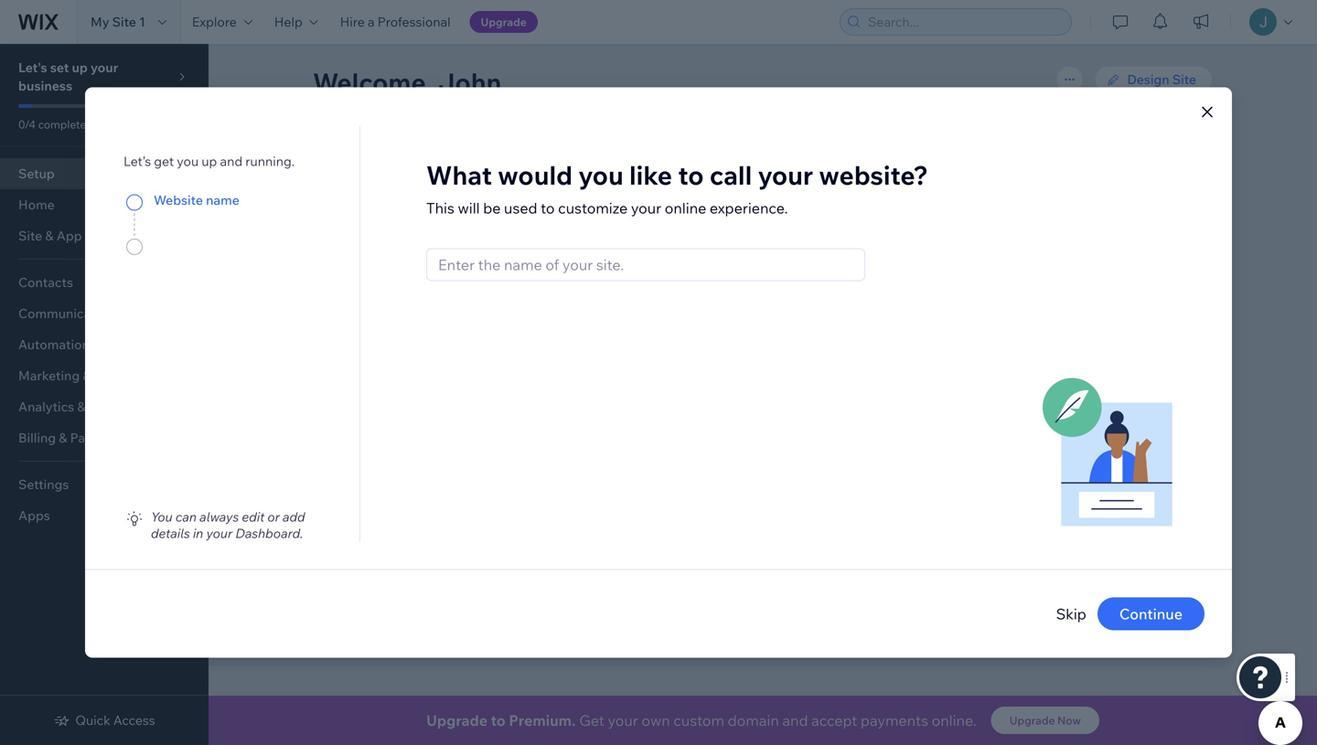 Task type: vqa. For each thing, say whether or not it's contained in the screenshot.
the All Sites
no



Task type: describe. For each thing, give the bounding box(es) containing it.
website?
[[819, 159, 928, 191]]

online
[[665, 199, 707, 217]]

1 vertical spatial let's
[[335, 146, 372, 167]]

1 vertical spatial completed
[[935, 150, 990, 163]]

name
[[206, 192, 240, 208]]

let's
[[124, 153, 151, 169]]

0 vertical spatial to
[[678, 159, 704, 191]]

hire a professional
[[340, 14, 451, 30]]

help button
[[263, 0, 329, 44]]

update
[[371, 215, 415, 231]]

1 vertical spatial domain
[[728, 712, 779, 730]]

1 vertical spatial and
[[783, 712, 808, 730]]

always
[[200, 509, 239, 525]]

setup
[[18, 166, 55, 182]]

1 horizontal spatial business
[[467, 146, 537, 167]]

design site button
[[1081, 408, 1183, 435]]

1 vertical spatial site
[[1173, 71, 1197, 87]]

add
[[283, 509, 305, 525]]

site inside button
[[1142, 414, 1166, 430]]

set inside let's set up your business
[[50, 59, 69, 75]]

your inside let's set up your business
[[91, 59, 118, 75]]

0/4 inside sidebar element
[[18, 118, 36, 131]]

skip
[[1056, 605, 1087, 623]]

0 vertical spatial site
[[112, 14, 136, 30]]

your left site
[[418, 215, 444, 231]]

upgrade now button
[[991, 707, 1100, 735]]

connect a custom domain
[[371, 264, 530, 280]]

what would you like to call your website? this will be used to customize your online experience.
[[426, 159, 928, 217]]

john
[[438, 66, 502, 98]]

update your site type
[[371, 215, 499, 231]]

help
[[274, 14, 303, 30]]

hire a professional link
[[329, 0, 462, 44]]

let's get you up and running.
[[124, 153, 295, 169]]

site
[[447, 215, 469, 231]]

hire
[[340, 14, 365, 30]]

your left own
[[608, 712, 638, 730]]

your up this
[[428, 146, 463, 167]]

what
[[426, 159, 492, 191]]

a for professional
[[368, 14, 375, 30]]

own
[[642, 712, 670, 730]]

let's inside let's set up your business
[[18, 59, 47, 75]]

0 horizontal spatial get
[[579, 712, 605, 730]]

1
[[139, 14, 145, 30]]

access
[[113, 713, 155, 729]]

this
[[426, 199, 455, 217]]

0 horizontal spatial to
[[491, 712, 506, 730]]

can
[[176, 509, 197, 525]]

welcome,
[[313, 66, 433, 98]]

started
[[1121, 465, 1166, 481]]

online.
[[932, 712, 977, 730]]

used
[[504, 199, 538, 217]]

quick access button
[[53, 713, 155, 729]]

premium.
[[509, 712, 576, 730]]

0 vertical spatial and
[[220, 153, 243, 169]]

now
[[1058, 714, 1081, 728]]

0 horizontal spatial domain
[[484, 264, 530, 280]]

skip button
[[1056, 603, 1087, 625]]



Task type: locate. For each thing, give the bounding box(es) containing it.
business up be
[[467, 146, 537, 167]]

1 horizontal spatial site
[[1142, 414, 1166, 430]]

let's set up your business inside sidebar element
[[18, 59, 118, 94]]

website
[[154, 192, 203, 208]]

custom
[[436, 264, 481, 280], [674, 712, 725, 730]]

and left 'running.'
[[220, 153, 243, 169]]

up inside let's set up your business
[[72, 59, 88, 75]]

0 vertical spatial domain
[[484, 264, 530, 280]]

your down the my
[[91, 59, 118, 75]]

get inside button
[[1096, 465, 1118, 481]]

my site 1
[[91, 14, 145, 30]]

set
[[50, 59, 69, 75], [376, 146, 400, 167]]

get started button
[[1079, 459, 1183, 487]]

connect
[[371, 264, 423, 280]]

you can always edit or add details in your dashboard.
[[151, 509, 305, 542]]

1 horizontal spatial set
[[376, 146, 400, 167]]

1 horizontal spatial let's set up your business
[[335, 146, 537, 167]]

design site inside button
[[1097, 414, 1166, 430]]

custom down site
[[436, 264, 481, 280]]

automations
[[18, 337, 96, 353]]

home
[[18, 197, 55, 213]]

let's
[[18, 59, 47, 75], [335, 146, 372, 167]]

0 vertical spatial business
[[18, 78, 72, 94]]

0 vertical spatial get
[[1096, 465, 1118, 481]]

type
[[472, 215, 499, 231]]

domain left accept
[[728, 712, 779, 730]]

and left accept
[[783, 712, 808, 730]]

1 horizontal spatial let's
[[335, 146, 372, 167]]

1 vertical spatial set
[[376, 146, 400, 167]]

0 horizontal spatial set
[[50, 59, 69, 75]]

1 horizontal spatial up
[[202, 153, 217, 169]]

setup link
[[0, 158, 209, 189]]

2 vertical spatial to
[[491, 712, 506, 730]]

2 horizontal spatial site
[[1173, 71, 1197, 87]]

0 vertical spatial design site
[[1128, 71, 1197, 87]]

0/4 completed inside sidebar element
[[18, 118, 93, 131]]

2 horizontal spatial to
[[678, 159, 704, 191]]

completed
[[38, 118, 93, 131], [935, 150, 990, 163]]

and
[[220, 153, 243, 169], [783, 712, 808, 730]]

continue button
[[1098, 598, 1205, 631]]

design site link
[[1095, 66, 1213, 93]]

1 horizontal spatial 0/4
[[915, 150, 932, 163]]

settings link
[[0, 469, 209, 500]]

automations link
[[0, 329, 209, 360]]

upgrade for upgrade now
[[1010, 714, 1055, 728]]

1 horizontal spatial to
[[541, 199, 555, 217]]

explore
[[192, 14, 237, 30]]

1 horizontal spatial and
[[783, 712, 808, 730]]

1 horizontal spatial completed
[[935, 150, 990, 163]]

to up online
[[678, 159, 704, 191]]

my
[[91, 14, 109, 30]]

0/4 completed
[[18, 118, 93, 131], [915, 150, 990, 163]]

get left started
[[1096, 465, 1118, 481]]

1 vertical spatial business
[[467, 146, 537, 167]]

upgrade to premium. get your own custom domain and accept payments online.
[[426, 712, 977, 730]]

Enter the name of your site. field
[[433, 249, 859, 280]]

sidebar element
[[0, 44, 209, 746]]

1 vertical spatial custom
[[674, 712, 725, 730]]

1 vertical spatial get
[[579, 712, 605, 730]]

let's set up your business up this
[[335, 146, 537, 167]]

your
[[91, 59, 118, 75], [428, 146, 463, 167], [758, 159, 813, 191], [631, 199, 662, 217], [418, 215, 444, 231], [206, 526, 233, 542], [608, 712, 638, 730]]

customize
[[558, 199, 628, 217]]

to left premium. on the left bottom of the page
[[491, 712, 506, 730]]

upgrade left premium. on the left bottom of the page
[[426, 712, 488, 730]]

domain down type
[[484, 264, 530, 280]]

business inside let's set up your business
[[18, 78, 72, 94]]

0 horizontal spatial completed
[[38, 118, 93, 131]]

quick
[[75, 713, 110, 729]]

will
[[458, 199, 480, 217]]

upgrade left now
[[1010, 714, 1055, 728]]

1 horizontal spatial custom
[[674, 712, 725, 730]]

1 horizontal spatial a
[[425, 264, 433, 280]]

get started
[[1096, 465, 1166, 481]]

1 vertical spatial 0/4 completed
[[915, 150, 990, 163]]

home link
[[0, 189, 209, 220]]

custom right own
[[674, 712, 725, 730]]

details
[[151, 526, 190, 542]]

a right hire
[[368, 14, 375, 30]]

you for up
[[177, 153, 199, 169]]

running.
[[245, 153, 295, 169]]

0 vertical spatial completed
[[38, 118, 93, 131]]

upgrade up john
[[481, 15, 527, 29]]

0 vertical spatial let's
[[18, 59, 47, 75]]

your down like
[[631, 199, 662, 217]]

business
[[18, 78, 72, 94], [467, 146, 537, 167]]

site
[[112, 14, 136, 30], [1173, 71, 1197, 87], [1142, 414, 1166, 430]]

your inside you can always edit or add details in your dashboard.
[[206, 526, 233, 542]]

0 vertical spatial set
[[50, 59, 69, 75]]

you
[[177, 153, 199, 169], [579, 159, 624, 191]]

website name
[[154, 192, 240, 208]]

upgrade for upgrade
[[481, 15, 527, 29]]

business up 'setup'
[[18, 78, 72, 94]]

a for custom
[[425, 264, 433, 280]]

would
[[498, 159, 573, 191]]

you
[[151, 509, 173, 525]]

0 horizontal spatial custom
[[436, 264, 481, 280]]

0 horizontal spatial site
[[112, 14, 136, 30]]

let's set up your business down the my
[[18, 59, 118, 94]]

Search... field
[[863, 9, 1066, 35]]

2 horizontal spatial up
[[404, 146, 424, 167]]

experience.
[[710, 199, 788, 217]]

edit
[[242, 509, 265, 525]]

domain
[[484, 264, 530, 280], [728, 712, 779, 730]]

a
[[368, 14, 375, 30], [425, 264, 433, 280]]

1 horizontal spatial get
[[1096, 465, 1118, 481]]

you up customize
[[579, 159, 624, 191]]

get
[[1096, 465, 1118, 481], [579, 712, 605, 730]]

2 vertical spatial site
[[1142, 414, 1166, 430]]

a right connect
[[425, 264, 433, 280]]

0 horizontal spatial business
[[18, 78, 72, 94]]

0/4
[[18, 118, 36, 131], [915, 150, 932, 163]]

you for like
[[579, 159, 624, 191]]

welcome, john
[[313, 66, 502, 98]]

quick access
[[75, 713, 155, 729]]

0 vertical spatial let's set up your business
[[18, 59, 118, 94]]

upgrade inside button
[[1010, 714, 1055, 728]]

1 horizontal spatial you
[[579, 159, 624, 191]]

in
[[193, 526, 203, 542]]

1 horizontal spatial 0/4 completed
[[915, 150, 990, 163]]

be
[[483, 199, 501, 217]]

get
[[154, 153, 174, 169]]

up
[[72, 59, 88, 75], [404, 146, 424, 167], [202, 153, 217, 169]]

continue
[[1120, 605, 1183, 623]]

design site
[[1128, 71, 1197, 87], [1097, 414, 1166, 430]]

1 vertical spatial a
[[425, 264, 433, 280]]

0 vertical spatial 0/4
[[18, 118, 36, 131]]

completed up 'setup'
[[38, 118, 93, 131]]

0 vertical spatial 0/4 completed
[[18, 118, 93, 131]]

0 horizontal spatial 0/4 completed
[[18, 118, 93, 131]]

0 horizontal spatial let's
[[18, 59, 47, 75]]

professional
[[378, 14, 451, 30]]

get right premium. on the left bottom of the page
[[579, 712, 605, 730]]

dashboard.
[[235, 526, 303, 542]]

settings
[[18, 477, 69, 493]]

1 vertical spatial to
[[541, 199, 555, 217]]

completed inside sidebar element
[[38, 118, 93, 131]]

0 horizontal spatial up
[[72, 59, 88, 75]]

to
[[678, 159, 704, 191], [541, 199, 555, 217], [491, 712, 506, 730]]

upgrade inside button
[[481, 15, 527, 29]]

upgrade button
[[470, 11, 538, 33]]

accept
[[812, 712, 858, 730]]

0 vertical spatial custom
[[436, 264, 481, 280]]

or
[[267, 509, 280, 525]]

0 vertical spatial design
[[1128, 71, 1170, 87]]

0 horizontal spatial 0/4
[[18, 118, 36, 131]]

design
[[1128, 71, 1170, 87], [1097, 414, 1140, 430]]

1 vertical spatial 0/4
[[915, 150, 932, 163]]

you inside what would you like to call your website? this will be used to customize your online experience.
[[579, 159, 624, 191]]

0 horizontal spatial and
[[220, 153, 243, 169]]

upgrade
[[481, 15, 527, 29], [426, 712, 488, 730], [1010, 714, 1055, 728]]

completed right website?
[[935, 150, 990, 163]]

upgrade now
[[1010, 714, 1081, 728]]

design inside button
[[1097, 414, 1140, 430]]

you right the get on the left of page
[[177, 153, 199, 169]]

1 vertical spatial let's set up your business
[[335, 146, 537, 167]]

upgrade for upgrade to premium. get your own custom domain and accept payments online.
[[426, 712, 488, 730]]

like
[[629, 159, 672, 191]]

your up experience.
[[758, 159, 813, 191]]

0 vertical spatial a
[[368, 14, 375, 30]]

1 vertical spatial design site
[[1097, 414, 1166, 430]]

let's set up your business
[[18, 59, 118, 94], [335, 146, 537, 167]]

0 horizontal spatial a
[[368, 14, 375, 30]]

1 horizontal spatial domain
[[728, 712, 779, 730]]

to right used
[[541, 199, 555, 217]]

0 horizontal spatial let's set up your business
[[18, 59, 118, 94]]

0 horizontal spatial you
[[177, 153, 199, 169]]

1 vertical spatial design
[[1097, 414, 1140, 430]]

payments
[[861, 712, 929, 730]]

call
[[710, 159, 752, 191]]

your down always
[[206, 526, 233, 542]]



